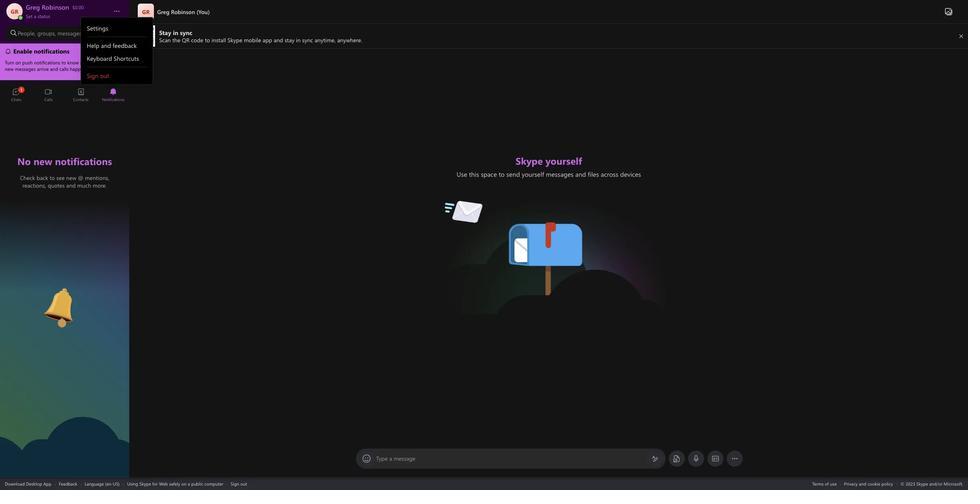 Task type: describe. For each thing, give the bounding box(es) containing it.
messages,
[[58, 29, 83, 37]]

download
[[5, 481, 25, 487]]

feedback
[[59, 481, 77, 487]]

language (en-us)
[[85, 481, 120, 487]]

a for status
[[34, 13, 36, 19]]

a for message
[[390, 455, 392, 463]]

set a status
[[26, 13, 50, 19]]

people, groups, messages, web button
[[6, 26, 107, 40]]

set
[[26, 13, 33, 19]]

computer
[[205, 481, 223, 487]]

public
[[191, 481, 203, 487]]

sign
[[231, 481, 239, 487]]

language
[[85, 481, 104, 487]]

and
[[860, 481, 867, 487]]

sign out
[[231, 481, 247, 487]]

feedback link
[[59, 481, 77, 487]]

bell
[[41, 285, 51, 294]]

privacy
[[845, 481, 859, 487]]

safely
[[169, 481, 180, 487]]

2 vertical spatial a
[[188, 481, 190, 487]]

terms
[[813, 481, 824, 487]]

desktop
[[26, 481, 42, 487]]

app
[[43, 481, 51, 487]]

web
[[159, 481, 168, 487]]

privacy and cookie policy link
[[845, 481, 894, 487]]

use
[[831, 481, 838, 487]]



Task type: locate. For each thing, give the bounding box(es) containing it.
status
[[38, 13, 50, 19]]

(en-
[[105, 481, 113, 487]]

menu
[[81, 37, 153, 67]]

terms of use link
[[813, 481, 838, 487]]

policy
[[882, 481, 894, 487]]

a inside button
[[34, 13, 36, 19]]

on
[[182, 481, 187, 487]]

set a status button
[[26, 11, 106, 19]]

for
[[152, 481, 158, 487]]

us)
[[113, 481, 120, 487]]

tab list
[[0, 85, 129, 107]]

message
[[394, 455, 416, 463]]

a
[[34, 13, 36, 19], [390, 455, 392, 463], [188, 481, 190, 487]]

download desktop app link
[[5, 481, 51, 487]]

sign out link
[[231, 481, 247, 487]]

language (en-us) link
[[85, 481, 120, 487]]

cookie
[[868, 481, 881, 487]]

download desktop app
[[5, 481, 51, 487]]

a right type
[[390, 455, 392, 463]]

a right the set
[[34, 13, 36, 19]]

groups,
[[37, 29, 56, 37]]

2 horizontal spatial a
[[390, 455, 392, 463]]

out
[[241, 481, 247, 487]]

using
[[127, 481, 138, 487]]

people, groups, messages, web
[[18, 29, 95, 37]]

a right on
[[188, 481, 190, 487]]

using skype for web safely on a public computer
[[127, 481, 223, 487]]

terms of use
[[813, 481, 838, 487]]

Type a message text field
[[377, 455, 646, 464]]

web
[[84, 29, 95, 37]]

1 vertical spatial a
[[390, 455, 392, 463]]

0 horizontal spatial a
[[34, 13, 36, 19]]

of
[[826, 481, 830, 487]]

people,
[[18, 29, 36, 37]]

privacy and cookie policy
[[845, 481, 894, 487]]

skype
[[140, 481, 151, 487]]

using skype for web safely on a public computer link
[[127, 481, 223, 487]]

type a message
[[376, 455, 416, 463]]

0 vertical spatial a
[[34, 13, 36, 19]]

type
[[376, 455, 388, 463]]

1 horizontal spatial a
[[188, 481, 190, 487]]



Task type: vqa. For each thing, say whether or not it's contained in the screenshot.
Safely
yes



